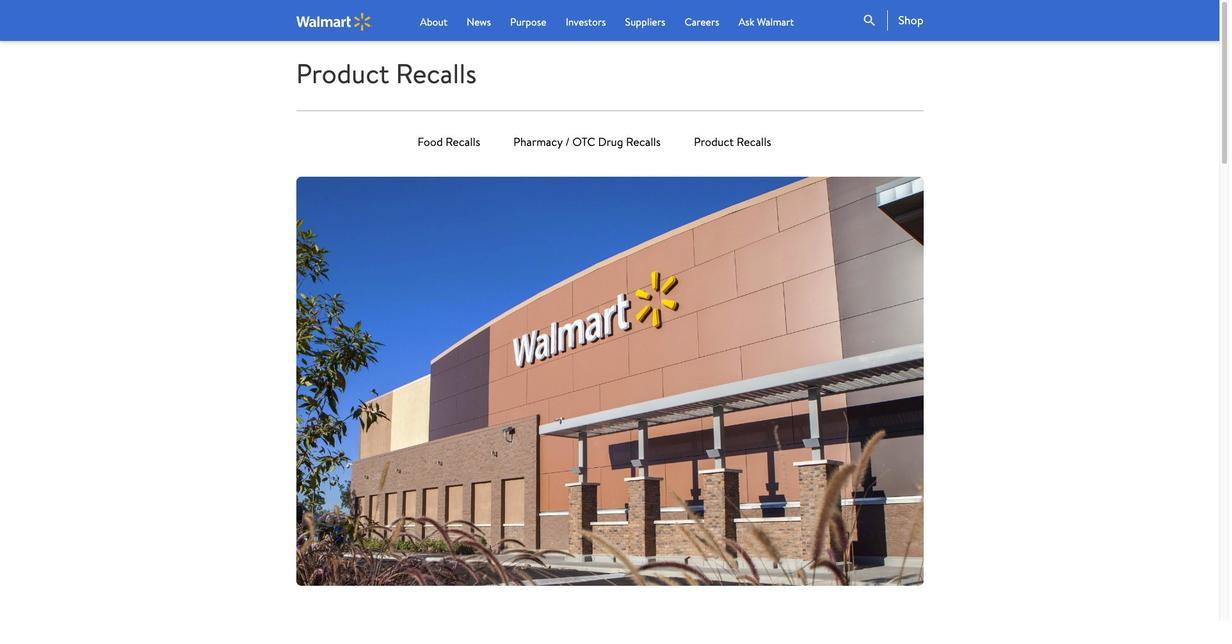 Task type: locate. For each thing, give the bounding box(es) containing it.
1 horizontal spatial product
[[694, 134, 734, 150]]

product inside product recalls link
[[694, 134, 734, 150]]

ask
[[739, 15, 755, 29]]

investors
[[566, 15, 606, 29]]

careers
[[685, 15, 720, 29]]

news button
[[467, 14, 491, 29]]

home image
[[296, 12, 372, 30]]

1 horizontal spatial product recalls
[[694, 134, 771, 150]]

0 vertical spatial product
[[296, 55, 389, 92]]

0 horizontal spatial product
[[296, 55, 389, 92]]

food recalls
[[418, 134, 480, 150]]

product recalls
[[296, 55, 477, 92], [694, 134, 771, 150]]

product
[[296, 55, 389, 92], [694, 134, 734, 150]]

drug
[[598, 134, 623, 150]]

1 vertical spatial product
[[694, 134, 734, 150]]

about
[[420, 15, 448, 29]]

1 vertical spatial product recalls
[[694, 134, 771, 150]]

shop link
[[888, 10, 924, 31]]

recalls
[[396, 55, 477, 92], [446, 134, 480, 150], [626, 134, 661, 150], [737, 134, 771, 150]]

0 horizontal spatial product recalls
[[296, 55, 477, 92]]

shop
[[899, 12, 924, 28]]

purpose
[[510, 15, 547, 29]]

walmart
[[757, 15, 794, 29]]

careers link
[[685, 14, 720, 29]]

pharmacy
[[514, 134, 563, 150]]



Task type: vqa. For each thing, say whether or not it's contained in the screenshot.
the Investors
yes



Task type: describe. For each thing, give the bounding box(es) containing it.
ask walmart
[[739, 15, 794, 29]]

suppliers
[[625, 15, 666, 29]]

search
[[862, 13, 878, 28]]

news
[[467, 15, 491, 29]]

about button
[[420, 14, 448, 29]]

pharmacy / otc drug recalls link
[[514, 127, 661, 158]]

investors button
[[566, 14, 606, 29]]

0 vertical spatial product recalls
[[296, 55, 477, 92]]

/
[[565, 134, 570, 150]]

pharmacy / otc drug recalls
[[514, 134, 661, 150]]

store exterior in irvine, ca image
[[296, 177, 924, 586]]

otc
[[573, 134, 595, 150]]

food
[[418, 134, 443, 150]]

product recalls link
[[694, 127, 771, 158]]

food recalls link
[[418, 127, 480, 158]]

purpose button
[[510, 14, 547, 29]]

ask walmart link
[[739, 14, 794, 29]]

suppliers button
[[625, 14, 666, 29]]



